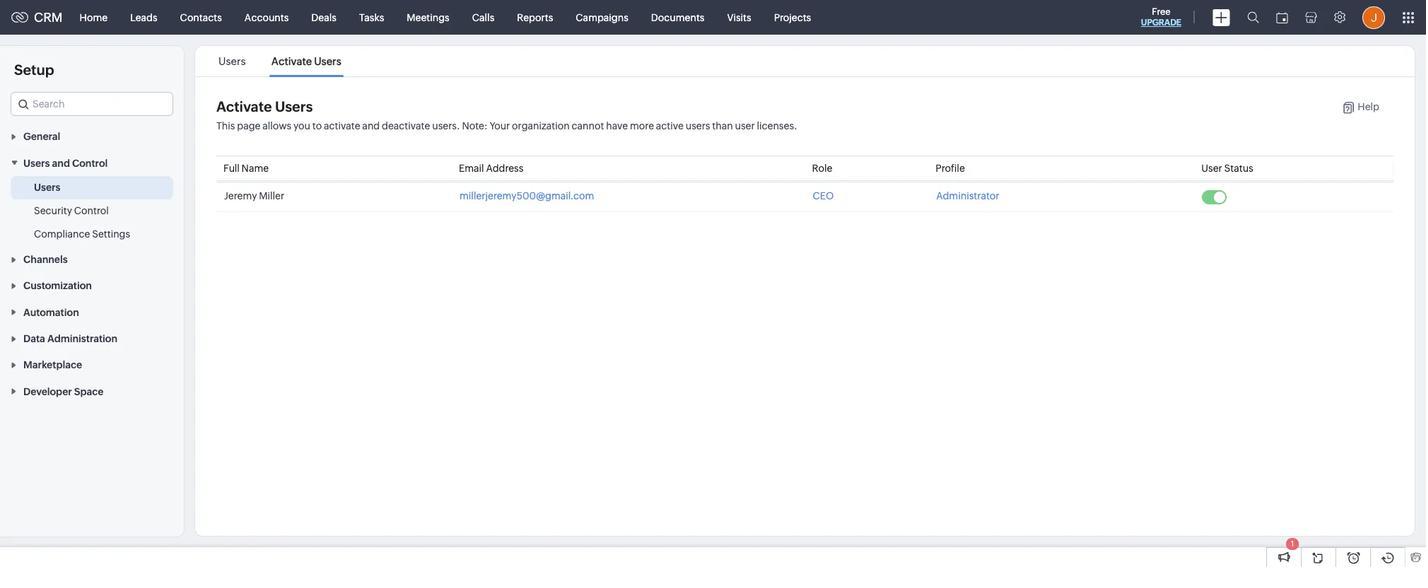 Task type: describe. For each thing, give the bounding box(es) containing it.
activate
[[324, 120, 360, 132]]

users inside region
[[34, 182, 60, 193]]

active
[[656, 120, 684, 132]]

channels
[[23, 254, 68, 265]]

home link
[[68, 0, 119, 34]]

organization
[[512, 120, 570, 132]]

data
[[23, 333, 45, 344]]

tasks link
[[348, 0, 396, 34]]

administrator link
[[936, 190, 1000, 202]]

compliance settings
[[34, 228, 130, 240]]

status
[[1225, 163, 1254, 174]]

jeremy
[[224, 190, 257, 202]]

profile image
[[1363, 6, 1385, 29]]

profile element
[[1354, 0, 1394, 34]]

data administration
[[23, 333, 117, 344]]

automation button
[[0, 299, 184, 325]]

millerjeremy500@gmail.com link
[[460, 190, 594, 202]]

name
[[242, 163, 269, 174]]

projects
[[774, 12, 811, 23]]

email address
[[459, 163, 524, 174]]

profile
[[936, 163, 965, 174]]

calendar image
[[1276, 12, 1288, 23]]

role
[[812, 163, 833, 174]]

visits link
[[716, 0, 763, 34]]

your
[[490, 120, 510, 132]]

customization button
[[0, 272, 184, 299]]

meetings link
[[396, 0, 461, 34]]

email
[[459, 163, 484, 174]]

deactivate
[[382, 120, 430, 132]]

crm link
[[11, 10, 63, 25]]

data administration button
[[0, 325, 184, 352]]

users and control button
[[0, 149, 184, 176]]

calls
[[472, 12, 495, 23]]

address
[[486, 163, 524, 174]]

1 horizontal spatial and
[[362, 120, 380, 132]]

setup
[[14, 62, 54, 78]]

you
[[294, 120, 310, 132]]

free
[[1152, 6, 1171, 17]]

tasks
[[359, 12, 384, 23]]

1 vertical spatial activate
[[216, 98, 272, 115]]

and inside dropdown button
[[52, 157, 70, 169]]

calls link
[[461, 0, 506, 34]]

activate users link
[[269, 55, 344, 67]]

miller
[[259, 190, 284, 202]]

users
[[686, 120, 710, 132]]

deals link
[[300, 0, 348, 34]]

user
[[735, 120, 755, 132]]

contacts link
[[169, 0, 233, 34]]

projects link
[[763, 0, 823, 34]]

compliance settings link
[[34, 227, 130, 241]]

users inside dropdown button
[[23, 157, 50, 169]]

marketplace button
[[0, 352, 184, 378]]

ceo
[[813, 190, 834, 202]]

settings
[[92, 228, 130, 240]]

visits
[[727, 12, 751, 23]]

developer
[[23, 386, 72, 397]]

user
[[1202, 163, 1223, 174]]

documents link
[[640, 0, 716, 34]]

note:
[[462, 120, 488, 132]]

users up the you
[[275, 98, 313, 115]]

customization
[[23, 280, 92, 292]]

ceo link
[[813, 190, 834, 202]]

marketplace
[[23, 360, 82, 371]]

developer space
[[23, 386, 104, 397]]

administration
[[47, 333, 117, 344]]

full
[[223, 163, 240, 174]]



Task type: vqa. For each thing, say whether or not it's contained in the screenshot.
Email at top
yes



Task type: locate. For each thing, give the bounding box(es) containing it.
help
[[1358, 101, 1380, 112]]

activate down accounts
[[271, 55, 312, 67]]

activate users down the deals "link"
[[271, 55, 341, 67]]

None field
[[11, 92, 173, 116]]

users.
[[432, 120, 460, 132]]

allows
[[263, 120, 292, 132]]

security control
[[34, 205, 109, 216]]

this page allows you to activate and deactivate users. note: your organization cannot have more active users than user licenses.
[[216, 120, 797, 132]]

users link for 'security control' "link"
[[34, 180, 60, 194]]

1 vertical spatial control
[[74, 205, 109, 216]]

search element
[[1239, 0, 1268, 35]]

general button
[[0, 123, 184, 149]]

0 vertical spatial activate users
[[271, 55, 341, 67]]

to
[[312, 120, 322, 132]]

1 vertical spatial activate users
[[216, 98, 313, 115]]

crm
[[34, 10, 63, 25]]

0 horizontal spatial and
[[52, 157, 70, 169]]

cannot
[[572, 120, 604, 132]]

developer space button
[[0, 378, 184, 404]]

licenses.
[[757, 120, 797, 132]]

reports link
[[506, 0, 565, 34]]

reports
[[517, 12, 553, 23]]

users and control region
[[0, 176, 184, 246]]

documents
[[651, 12, 705, 23]]

0 vertical spatial users link
[[216, 55, 248, 67]]

full name
[[223, 163, 269, 174]]

control up compliance settings in the top left of the page
[[74, 205, 109, 216]]

users and control
[[23, 157, 108, 169]]

upgrade
[[1141, 18, 1182, 28]]

have
[[606, 120, 628, 132]]

1 vertical spatial users link
[[34, 180, 60, 194]]

1 horizontal spatial users link
[[216, 55, 248, 67]]

channels button
[[0, 246, 184, 272]]

search image
[[1247, 11, 1260, 23]]

jeremy miller
[[224, 190, 284, 202]]

activate users
[[271, 55, 341, 67], [216, 98, 313, 115]]

deals
[[311, 12, 337, 23]]

list containing users
[[206, 46, 354, 76]]

users link up security in the top left of the page
[[34, 180, 60, 194]]

0 vertical spatial and
[[362, 120, 380, 132]]

security
[[34, 205, 72, 216]]

control inside 'security control' "link"
[[74, 205, 109, 216]]

1
[[1291, 540, 1294, 548]]

contacts
[[180, 12, 222, 23]]

Search text field
[[11, 93, 173, 115]]

campaigns link
[[565, 0, 640, 34]]

leads link
[[119, 0, 169, 34]]

home
[[80, 12, 108, 23]]

and right activate
[[362, 120, 380, 132]]

users link down contacts
[[216, 55, 248, 67]]

help link
[[1328, 101, 1380, 114]]

users down contacts
[[219, 55, 246, 67]]

control inside users and control dropdown button
[[72, 157, 108, 169]]

than
[[712, 120, 733, 132]]

users
[[219, 55, 246, 67], [314, 55, 341, 67], [275, 98, 313, 115], [23, 157, 50, 169], [34, 182, 60, 193]]

and
[[362, 120, 380, 132], [52, 157, 70, 169]]

more
[[630, 120, 654, 132]]

accounts link
[[233, 0, 300, 34]]

users down the deals "link"
[[314, 55, 341, 67]]

control
[[72, 157, 108, 169], [74, 205, 109, 216]]

administrator
[[936, 190, 1000, 202]]

compliance
[[34, 228, 90, 240]]

users link for activate users link at the left top
[[216, 55, 248, 67]]

users up security in the top left of the page
[[34, 182, 60, 193]]

and down "general"
[[52, 157, 70, 169]]

create menu image
[[1213, 9, 1231, 26]]

space
[[74, 386, 104, 397]]

1 vertical spatial and
[[52, 157, 70, 169]]

activate users up allows
[[216, 98, 313, 115]]

general
[[23, 131, 60, 142]]

automation
[[23, 307, 79, 318]]

meetings
[[407, 12, 450, 23]]

accounts
[[245, 12, 289, 23]]

security control link
[[34, 203, 109, 218]]

users down "general"
[[23, 157, 50, 169]]

user status
[[1202, 163, 1254, 174]]

users link
[[216, 55, 248, 67], [34, 180, 60, 194]]

millerjeremy500@gmail.com
[[460, 190, 594, 202]]

create menu element
[[1204, 0, 1239, 34]]

page
[[237, 120, 261, 132]]

control down general dropdown button
[[72, 157, 108, 169]]

0 vertical spatial control
[[72, 157, 108, 169]]

campaigns
[[576, 12, 629, 23]]

activate up the page
[[216, 98, 272, 115]]

list
[[206, 46, 354, 76]]

0 vertical spatial activate
[[271, 55, 312, 67]]

leads
[[130, 12, 157, 23]]

free upgrade
[[1141, 6, 1182, 28]]

this
[[216, 120, 235, 132]]

0 horizontal spatial users link
[[34, 180, 60, 194]]



